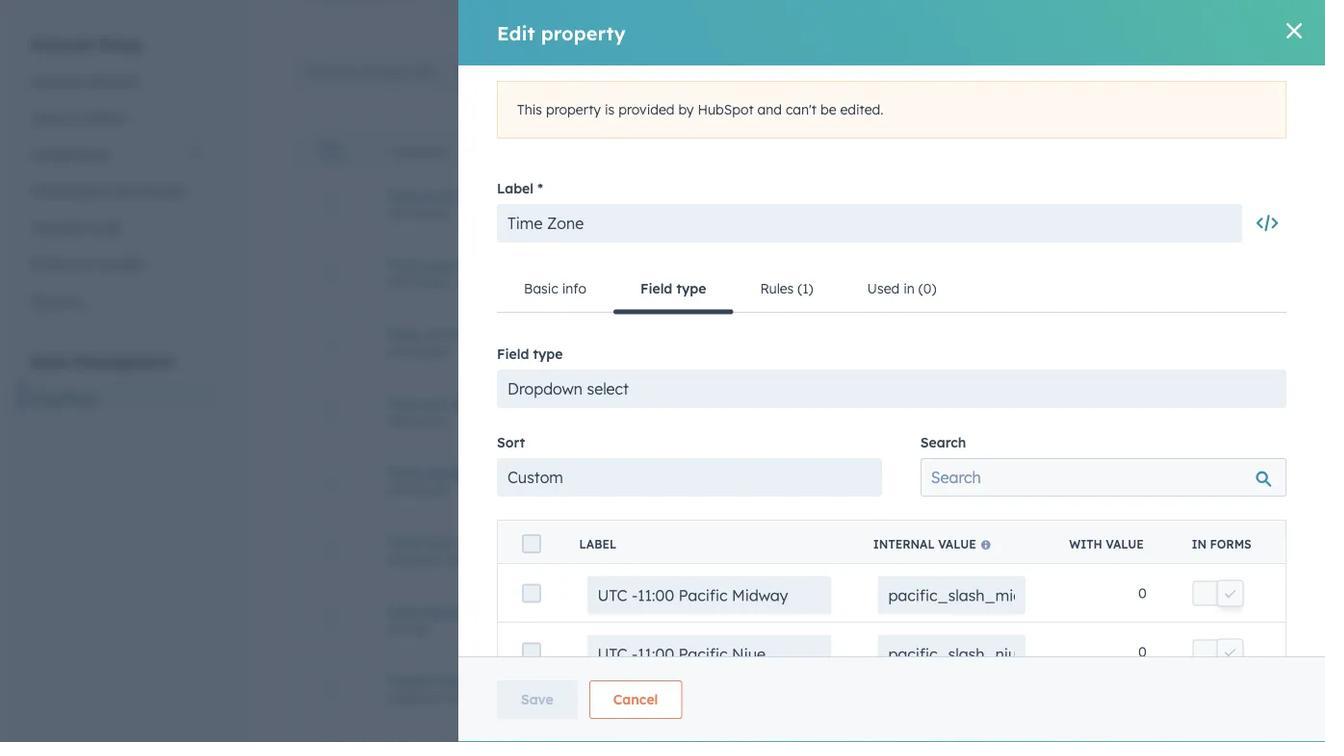 Task type: vqa. For each thing, say whether or not it's contained in the screenshot.
Tracking Code
yes



Task type: locate. For each thing, give the bounding box(es) containing it.
session up email
[[475, 396, 525, 413]]

time for time first seen date picker
[[387, 188, 420, 204]]

account for account setup
[[31, 34, 93, 53]]

3 picker from the top
[[417, 345, 450, 359]]

1 0 from the top
[[1247, 196, 1255, 213]]

2 web from the top
[[750, 266, 778, 283]]

information for select
[[804, 543, 878, 560]]

5 picker from the top
[[417, 483, 450, 498]]

seen for time last seen
[[457, 257, 490, 274]]

0 vertical spatial zone
[[547, 487, 585, 506]]

contact information
[[750, 474, 878, 491], [750, 543, 878, 560]]

create property
[[1176, 65, 1263, 79]]

3 hubspot from the top
[[987, 474, 1043, 491]]

time inside time of last session date picker
[[387, 396, 420, 413]]

zone
[[547, 487, 585, 506], [424, 534, 458, 551]]

users & teams
[[31, 109, 124, 126]]

first
[[424, 188, 455, 204], [442, 326, 472, 343]]

of for first
[[424, 326, 438, 343]]

hubspot for date
[[987, 404, 1043, 421]]

last inside time last seen date picker
[[424, 257, 453, 274]]

all field types button
[[595, 52, 725, 91]]

session inside time of last session date picker
[[475, 396, 525, 413]]

3 history from the top
[[842, 404, 886, 421]]

2 horizontal spatial all
[[738, 64, 755, 80]]

0 vertical spatial web analytics history
[[750, 196, 886, 213]]

last
[[424, 257, 453, 274], [442, 396, 471, 413]]

time up dropdown
[[387, 534, 420, 551]]

date inside time registration email was sent date picker
[[387, 483, 413, 498]]

twitter username button
[[387, 673, 703, 690]]

1 vertical spatial last
[[442, 396, 471, 413]]

add to group button
[[468, 142, 577, 159]]

history for time last seen
[[842, 266, 886, 283]]

integrations
[[31, 146, 110, 163]]

add
[[488, 142, 515, 159]]

2 vertical spatial web
[[750, 404, 778, 421]]

all users button
[[725, 52, 820, 92]]

last down time of first session date picker
[[442, 396, 471, 413]]

0 vertical spatial seen
[[459, 188, 491, 204]]

tab panel containing all groups
[[280, 16, 1295, 743]]

analytics for time of last session
[[782, 404, 839, 421]]

1 web analytics history from the top
[[750, 196, 886, 213]]

session
[[476, 326, 527, 343], [475, 396, 525, 413]]

1 analytics from the top
[[782, 196, 839, 213]]

privacy
[[31, 256, 77, 273]]

1 date from the top
[[387, 206, 413, 220]]

account setup
[[31, 34, 142, 53]]

zone down was at the left bottom
[[547, 487, 585, 506]]

web analytics history for time last seen
[[750, 266, 886, 283]]

2 picker from the top
[[417, 275, 450, 290]]

twitter
[[387, 673, 434, 690]]

1 picker from the top
[[417, 206, 450, 220]]

2 history from the top
[[842, 266, 886, 283]]

2 0 from the top
[[1247, 404, 1255, 421]]

4 date from the top
[[387, 414, 413, 428]]

0 horizontal spatial &
[[70, 109, 80, 126]]

Search search field
[[296, 52, 488, 91]]

property
[[1216, 65, 1263, 79]]

properties link
[[19, 381, 216, 418]]

data management element
[[19, 351, 216, 527]]

zone inside time zone dropdown select
[[424, 534, 458, 551]]

all for all field types
[[607, 63, 625, 79]]

seen inside time first seen date picker
[[459, 188, 491, 204]]

1 horizontal spatial zone
[[547, 487, 585, 506]]

1 vertical spatial contact
[[750, 543, 800, 560]]

0 vertical spatial analytics
[[782, 196, 839, 213]]

2 analytics from the top
[[782, 266, 839, 283]]

time for time last seen date picker
[[387, 257, 420, 274]]

hubspot
[[987, 196, 1043, 213], [987, 404, 1043, 421], [987, 474, 1043, 491], [987, 543, 1043, 560], [987, 612, 1043, 629]]

4 picker from the top
[[417, 414, 450, 428]]

time inside time last seen date picker
[[387, 257, 420, 274]]

2 web analytics history from the top
[[750, 266, 886, 283]]

1 contact information from the top
[[750, 474, 878, 491]]

picker up time of last session date picker
[[417, 345, 450, 359]]

types
[[663, 63, 699, 79]]

3 web analytics history from the top
[[750, 404, 886, 421]]

of inside time of last session date picker
[[424, 396, 438, 413]]

groups
[[522, 63, 569, 79]]

create property button
[[1160, 57, 1279, 88]]

analytics
[[782, 196, 839, 213], [782, 266, 839, 283], [782, 404, 839, 421]]

0 for date
[[1247, 404, 1255, 421]]

2 account from the top
[[31, 73, 83, 90]]

& right users
[[70, 109, 80, 126]]

1 vertical spatial seen
[[457, 257, 490, 274]]

tracking
[[31, 219, 85, 236]]

2 vertical spatial web analytics history
[[750, 404, 886, 421]]

picker inside time first seen date picker
[[417, 206, 450, 220]]

0 vertical spatial information
[[804, 474, 878, 491]]

security link
[[19, 283, 216, 319]]

1 horizontal spatial &
[[81, 256, 91, 273]]

date inside time of first session date picker
[[387, 345, 413, 359]]

all users
[[738, 64, 795, 80]]

web for time first seen
[[750, 196, 778, 213]]

0 vertical spatial of
[[424, 326, 438, 343]]

code
[[88, 219, 122, 236]]

1 vertical spatial session
[[475, 396, 525, 413]]

all left users at top right
[[738, 64, 755, 80]]

4 0 from the top
[[1247, 543, 1255, 560]]

time inside time of first session date picker
[[387, 326, 420, 343]]

first inside time of first session date picker
[[442, 326, 472, 343]]

picker up time last seen date picker
[[417, 206, 450, 220]]

1 history from the top
[[842, 196, 886, 213]]

web analytics history for time of last session
[[750, 404, 886, 421]]

1 vertical spatial history
[[842, 266, 886, 283]]

3 0 from the top
[[1247, 474, 1255, 491]]

picker inside time last seen date picker
[[417, 275, 450, 290]]

time
[[387, 188, 420, 204], [387, 257, 420, 274], [387, 326, 420, 343], [387, 396, 420, 413], [387, 465, 420, 482], [504, 487, 542, 506], [387, 534, 420, 551]]

marketplace
[[31, 183, 110, 199]]

1 vertical spatial first
[[442, 326, 472, 343]]

first down time last seen date picker
[[442, 326, 472, 343]]

last down time first seen date picker
[[424, 257, 453, 274]]

session down the time last seen button
[[476, 326, 527, 343]]

date inside time last seen date picker
[[387, 275, 413, 290]]

date inside time of last session date picker
[[387, 414, 413, 428]]

2 vertical spatial analytics
[[782, 404, 839, 421]]

time last seen date picker
[[387, 257, 490, 290]]

0 vertical spatial first
[[424, 188, 455, 204]]

5 hubspot from the top
[[987, 612, 1043, 629]]

time for time of last session date picker
[[387, 396, 420, 413]]

contact
[[750, 474, 800, 491], [750, 543, 800, 560]]

teams
[[84, 109, 124, 126]]

contact information for time registration email was sent
[[750, 474, 878, 491]]

of inside time of first session date picker
[[424, 326, 438, 343]]

1 vertical spatial information
[[804, 543, 878, 560]]

time inside time first seen date picker
[[387, 188, 420, 204]]

2 vertical spatial history
[[842, 404, 886, 421]]

& for users
[[70, 109, 80, 126]]

registration
[[424, 465, 503, 482]]

3
[[391, 144, 397, 158]]

selected
[[400, 144, 445, 158]]

web for time last seen
[[750, 266, 778, 283]]

picker inside time of last session date picker
[[417, 414, 450, 428]]

of
[[424, 326, 438, 343], [424, 396, 438, 413]]

& for privacy
[[81, 256, 91, 273]]

picker
[[417, 206, 450, 220], [417, 275, 450, 290], [417, 345, 450, 359], [417, 414, 450, 428], [417, 483, 450, 498]]

picker down registration
[[417, 483, 450, 498]]

users & teams link
[[19, 100, 216, 136]]

total revenue number
[[387, 604, 482, 637]]

2 contact from the top
[[750, 543, 800, 560]]

3 date from the top
[[387, 345, 413, 359]]

1 of from the top
[[424, 326, 438, 343]]

1 vertical spatial contact information
[[750, 543, 878, 560]]

time down email
[[504, 487, 542, 506]]

consent
[[95, 256, 147, 273]]

add to group
[[488, 142, 577, 159]]

analytics for time last seen
[[782, 266, 839, 283]]

4 hubspot from the top
[[987, 543, 1043, 560]]

0 horizontal spatial zone
[[424, 534, 458, 551]]

time of first session date picker
[[387, 326, 527, 359]]

time down time last seen date picker
[[387, 326, 420, 343]]

0 vertical spatial web
[[750, 196, 778, 213]]

1 vertical spatial &
[[81, 256, 91, 273]]

account
[[31, 34, 93, 53], [31, 73, 83, 90]]

tracking code link
[[19, 210, 216, 246]]

3 web from the top
[[750, 404, 778, 421]]

time first seen button
[[387, 188, 703, 204]]

1 hubspot from the top
[[987, 196, 1043, 213]]

time of last session date picker
[[387, 396, 525, 428]]

time of last session button
[[387, 396, 703, 413]]

seen for time first seen
[[459, 188, 491, 204]]

zone up select
[[424, 534, 458, 551]]

web for time of last session
[[750, 404, 778, 421]]

seen down 'add'
[[459, 188, 491, 204]]

0 vertical spatial &
[[70, 109, 80, 126]]

tab panel
[[280, 16, 1295, 743]]

time down time first seen date picker
[[387, 257, 420, 274]]

first inside time first seen date picker
[[424, 188, 455, 204]]

0 vertical spatial session
[[476, 326, 527, 343]]

of down time last seen date picker
[[424, 326, 438, 343]]

1 vertical spatial web
[[750, 266, 778, 283]]

first down the selected
[[424, 188, 455, 204]]

data management
[[31, 352, 175, 371]]

account up users
[[31, 73, 83, 90]]

time zone dropdown select
[[387, 534, 478, 567]]

account defaults link
[[19, 63, 216, 100]]

hubspot for sent
[[987, 474, 1043, 491]]

2 vertical spatial information
[[782, 612, 857, 629]]

all field types
[[607, 63, 699, 79]]

5 0 from the top
[[1247, 612, 1255, 629]]

1 vertical spatial zone
[[424, 534, 458, 551]]

deal information
[[750, 612, 857, 629]]

1 contact from the top
[[750, 474, 800, 491]]

history
[[842, 196, 886, 213], [842, 266, 886, 283], [842, 404, 886, 421]]

account up account defaults at the left top
[[31, 34, 93, 53]]

session inside time of first session date picker
[[476, 326, 527, 343]]

information for was
[[804, 474, 878, 491]]

3 analytics from the top
[[782, 404, 839, 421]]

web
[[750, 196, 778, 213], [750, 266, 778, 283], [750, 404, 778, 421]]

all left field at the left top
[[607, 63, 625, 79]]

dropdown
[[387, 553, 443, 567]]

deal
[[750, 612, 779, 629]]

0
[[1247, 196, 1255, 213], [1247, 404, 1255, 421], [1247, 474, 1255, 491], [1247, 543, 1255, 560], [1247, 612, 1255, 629]]

seen inside time last seen date picker
[[457, 257, 490, 274]]

username
[[438, 673, 507, 690]]

1 account from the top
[[31, 34, 93, 53]]

total
[[387, 604, 420, 621]]

all for all users
[[738, 64, 755, 80]]

number
[[387, 622, 431, 637]]

seen
[[459, 188, 491, 204], [457, 257, 490, 274]]

information
[[804, 474, 878, 491], [804, 543, 878, 560], [782, 612, 857, 629]]

select
[[446, 553, 478, 567]]

2 contact information from the top
[[750, 543, 878, 560]]

time down time of first session date picker
[[387, 396, 420, 413]]

picker up registration
[[417, 414, 450, 428]]

1 web from the top
[[750, 196, 778, 213]]

tab list
[[280, 0, 962, 17]]

5 date from the top
[[387, 483, 413, 498]]

& right privacy
[[81, 256, 91, 273]]

0 vertical spatial account
[[31, 34, 93, 53]]

1 vertical spatial of
[[424, 396, 438, 413]]

time inside time zone dropdown select
[[387, 534, 420, 551]]

1 vertical spatial web analytics history
[[750, 266, 886, 283]]

time inside time registration email was sent date picker
[[387, 465, 420, 482]]

all left groups
[[501, 63, 518, 79]]

0 vertical spatial contact information
[[750, 474, 878, 491]]

1 vertical spatial account
[[31, 73, 83, 90]]

time for time registration email was sent date picker
[[387, 465, 420, 482]]

1 vertical spatial analytics
[[782, 266, 839, 283]]

time left registration
[[387, 465, 420, 482]]

1 horizontal spatial all
[[607, 63, 625, 79]]

twitter username single-line text
[[387, 673, 507, 706]]

2 date from the top
[[387, 275, 413, 290]]

0 vertical spatial history
[[842, 196, 886, 213]]

time for time zone
[[504, 487, 542, 506]]

0 vertical spatial last
[[424, 257, 453, 274]]

0 vertical spatial contact
[[750, 474, 800, 491]]

time down '3'
[[387, 188, 420, 204]]

&
[[70, 109, 80, 126], [81, 256, 91, 273]]

web analytics history
[[750, 196, 886, 213], [750, 266, 886, 283], [750, 404, 886, 421]]

all inside 'popup button'
[[738, 64, 755, 80]]

of down time of first session date picker
[[424, 396, 438, 413]]

seen down time first seen date picker
[[457, 257, 490, 274]]

data
[[31, 352, 69, 371]]

2 of from the top
[[424, 396, 438, 413]]

0 horizontal spatial all
[[501, 63, 518, 79]]

2 hubspot from the top
[[987, 404, 1043, 421]]

picker up time of first session date picker
[[417, 275, 450, 290]]



Task type: describe. For each thing, give the bounding box(es) containing it.
time zone button
[[387, 534, 703, 551]]

line
[[424, 691, 443, 706]]

users
[[759, 64, 795, 80]]

time last seen button
[[387, 257, 703, 274]]

contact for select
[[750, 543, 800, 560]]

single-
[[387, 691, 424, 706]]

tracking code
[[31, 219, 122, 236]]

field
[[629, 63, 659, 79]]

zone for time zone
[[547, 487, 585, 506]]

defaults
[[86, 73, 140, 90]]

hubspot for picker
[[987, 196, 1043, 213]]

revenue
[[425, 604, 482, 621]]

integrations button
[[19, 136, 216, 173]]

group
[[537, 142, 577, 159]]

zone for time zone dropdown select
[[424, 534, 458, 551]]

contact information for time zone
[[750, 543, 878, 560]]

text
[[446, 691, 467, 706]]

marketplace downloads link
[[19, 173, 216, 210]]

session for time of last session
[[475, 396, 525, 413]]

downloads
[[113, 183, 184, 199]]

setup
[[98, 34, 142, 53]]

all groups
[[501, 63, 569, 79]]

time of first session button
[[387, 326, 703, 343]]

time registration email was sent button
[[387, 465, 703, 482]]

to
[[519, 142, 533, 159]]

picker inside time of first session date picker
[[417, 345, 450, 359]]

security
[[31, 292, 82, 309]]

last inside time of last session date picker
[[442, 396, 471, 413]]

privacy & consent link
[[19, 246, 216, 283]]

web analytics history for time first seen
[[750, 196, 886, 213]]

time zone
[[504, 487, 585, 506]]

analytics for time first seen
[[782, 196, 839, 213]]

create
[[1176, 65, 1213, 79]]

management
[[73, 352, 175, 371]]

history for time first seen
[[842, 196, 886, 213]]

email
[[508, 465, 545, 482]]

account for account defaults
[[31, 73, 83, 90]]

time for time of first session date picker
[[387, 326, 420, 343]]

users
[[31, 109, 66, 126]]

marketplace downloads
[[31, 183, 184, 199]]

total revenue button
[[387, 604, 703, 621]]

contact for was
[[750, 474, 800, 491]]

of for last
[[424, 396, 438, 413]]

all for all groups
[[501, 63, 518, 79]]

account setup element
[[19, 33, 216, 319]]

3 selected
[[391, 144, 445, 158]]

sent
[[580, 465, 608, 482]]

history for time of last session
[[842, 404, 886, 421]]

time for time zone dropdown select
[[387, 534, 420, 551]]

time registration email was sent date picker
[[387, 465, 608, 498]]

account defaults
[[31, 73, 140, 90]]

time first seen date picker
[[387, 188, 491, 220]]

session for time of first session
[[476, 326, 527, 343]]

all groups button
[[488, 52, 595, 91]]

picker inside time registration email was sent date picker
[[417, 483, 450, 498]]

properties
[[31, 391, 96, 408]]

privacy & consent
[[31, 256, 147, 273]]

date inside time first seen date picker
[[387, 206, 413, 220]]

0 for picker
[[1247, 196, 1255, 213]]

0 for sent
[[1247, 474, 1255, 491]]

was
[[549, 465, 576, 482]]



